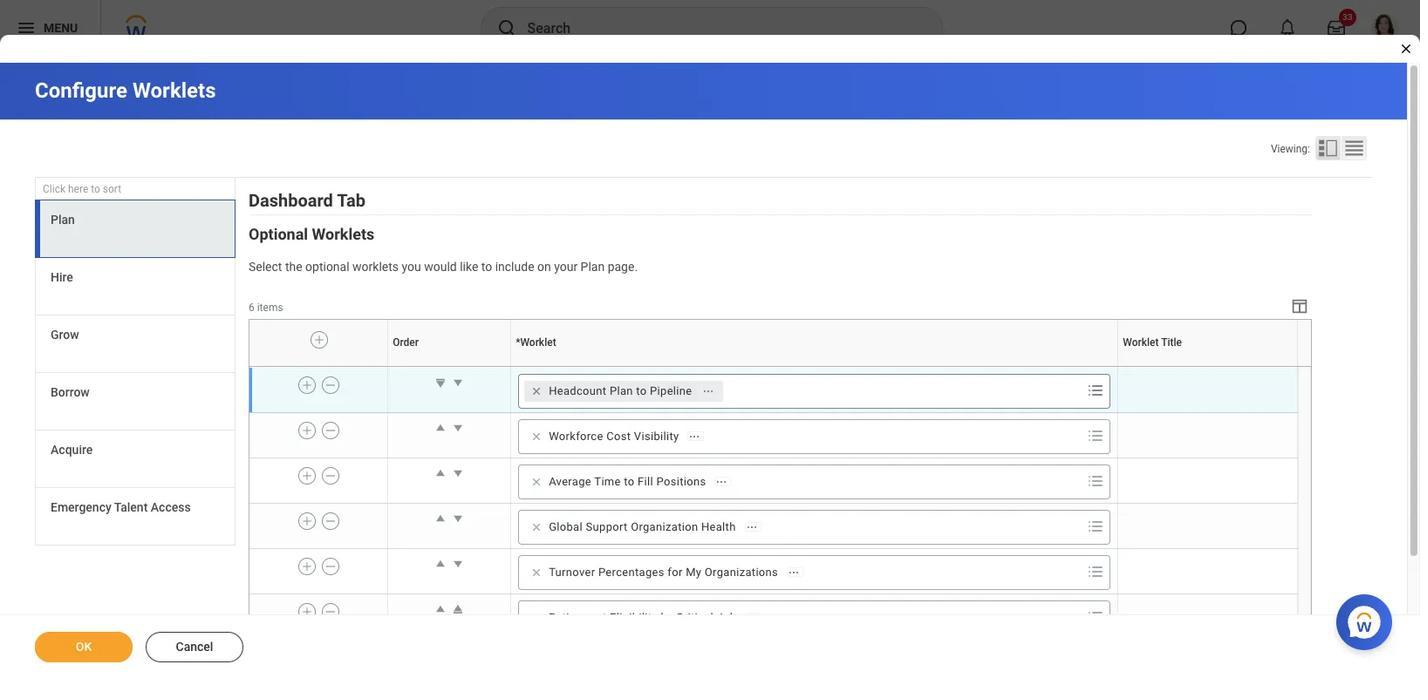 Task type: locate. For each thing, give the bounding box(es) containing it.
list box
[[35, 200, 236, 546]]

1 minus image from the top
[[325, 378, 337, 393]]

here
[[68, 183, 88, 195]]

x small image left headcount
[[528, 383, 545, 400]]

caret up image for caret down icon
[[432, 465, 449, 482]]

5 row element from the top
[[250, 504, 1298, 549]]

2 minus image from the top
[[325, 605, 337, 620]]

6
[[249, 302, 255, 314]]

global support organization health element
[[549, 520, 736, 536]]

to for headcount
[[636, 385, 647, 398]]

plus image for worklet
[[313, 333, 325, 348]]

x small image for headcount plan to pipeline
[[528, 383, 545, 400]]

related actions image right health
[[746, 521, 758, 534]]

4 minus image from the top
[[325, 559, 337, 575]]

x small image inside retirement eligibility by critical job, press delete to clear value. option
[[528, 610, 545, 627]]

order up order column header
[[393, 337, 419, 349]]

4 row element from the top
[[250, 458, 1298, 504]]

x small image left global
[[528, 519, 545, 536]]

configure
[[35, 79, 127, 103]]

2 x small image from the top
[[528, 610, 545, 627]]

0 vertical spatial title
[[1161, 337, 1182, 349]]

1 vertical spatial x small image
[[528, 610, 545, 627]]

1 horizontal spatial worklets
[[312, 225, 374, 243]]

row element containing retirement eligibility by critical job
[[250, 594, 1298, 640]]

2 caret up image from the top
[[432, 510, 449, 528]]

caret up image for caret down image related to 'row' element containing global support organization health
[[432, 510, 449, 528]]

1 vertical spatial minus image
[[325, 605, 337, 620]]

order for order worklet worklet title
[[448, 366, 450, 367]]

fill
[[638, 475, 653, 488]]

retirement eligibility by critical job, press delete to clear value. option
[[524, 608, 767, 629]]

1 vertical spatial order
[[448, 366, 450, 367]]

hire
[[51, 271, 73, 285]]

related actions image right 'positions'
[[716, 476, 728, 488]]

tab
[[337, 190, 366, 211]]

order up caret bottom image
[[448, 366, 450, 367]]

to for click
[[91, 183, 100, 195]]

worklets for optional worklets
[[312, 225, 374, 243]]

plus image for turnover percentages for my organizations
[[301, 559, 313, 575]]

click to view/edit grid preferences image
[[1290, 296, 1309, 316]]

prompts image for organizations
[[1086, 562, 1107, 583]]

minus image for 'row' element containing turnover percentages for my organizations
[[325, 559, 337, 575]]

2 plus image from the top
[[301, 605, 313, 620]]

to left pipeline
[[636, 385, 647, 398]]

0 horizontal spatial title
[[1161, 337, 1182, 349]]

caret down image up caret top image
[[449, 556, 467, 573]]

to inside "element"
[[624, 475, 635, 488]]

x small image left retirement
[[528, 610, 545, 627]]

average
[[549, 475, 592, 488]]

turnover percentages for my organizations
[[549, 566, 778, 579]]

workforce cost visibility
[[549, 430, 679, 443]]

order inside 'row' element
[[393, 337, 419, 349]]

click here to sort
[[43, 183, 121, 195]]

0 horizontal spatial order
[[393, 337, 419, 349]]

0 horizontal spatial plan
[[51, 213, 75, 227]]

profile logan mcneil element
[[1361, 9, 1410, 47]]

2 horizontal spatial plan
[[610, 385, 633, 398]]

x small image inside average time to fill positions, press delete to clear value. option
[[528, 474, 545, 491]]

4 caret down image from the top
[[449, 556, 467, 573]]

caret top image
[[449, 601, 467, 618]]

cancel
[[176, 640, 213, 654]]

click here to sort button
[[35, 178, 236, 201]]

to left sort
[[91, 183, 100, 195]]

caret down image down order column header
[[449, 374, 467, 392]]

optional worklets group
[[249, 224, 1312, 654]]

minus image
[[325, 423, 337, 439], [325, 468, 337, 484], [325, 514, 337, 529], [325, 559, 337, 575]]

1 horizontal spatial order
[[448, 366, 450, 367]]

prompts image
[[1086, 380, 1107, 401], [1086, 426, 1107, 447], [1086, 471, 1107, 492], [1086, 562, 1107, 583], [1086, 607, 1107, 628]]

plus image for average time to fill positions
[[301, 468, 313, 484]]

plan right headcount
[[610, 385, 633, 398]]

select the optional worklets you would like to include on your plan page.
[[249, 260, 638, 274]]

caret down image for 'row' element containing headcount plan to pipeline
[[449, 374, 467, 392]]

worklet title
[[1123, 337, 1182, 349]]

plan
[[51, 213, 75, 227], [581, 260, 605, 274], [610, 385, 633, 398]]

2 caret down image from the top
[[449, 420, 467, 437]]

worklet
[[520, 337, 556, 349], [1123, 337, 1159, 349], [813, 366, 816, 367], [1206, 366, 1209, 367]]

page.
[[608, 260, 638, 274]]

caret down image
[[449, 374, 467, 392], [449, 420, 467, 437], [449, 510, 467, 528], [449, 556, 467, 573]]

x small image for workforce cost visibility
[[528, 428, 545, 446]]

viewing:
[[1271, 143, 1310, 155]]

1 vertical spatial plus image
[[301, 605, 313, 620]]

3 prompts image from the top
[[1086, 471, 1107, 492]]

row element containing order
[[250, 320, 1302, 367]]

worklets
[[133, 79, 216, 103], [312, 225, 374, 243]]

minus image for 'row' element containing headcount plan to pipeline
[[325, 378, 337, 393]]

to
[[91, 183, 100, 195], [481, 260, 492, 274], [636, 385, 647, 398], [624, 475, 635, 488]]

retirement
[[549, 611, 607, 625]]

related actions image
[[702, 385, 714, 398], [716, 476, 728, 488], [746, 521, 758, 534], [788, 567, 800, 579], [746, 612, 758, 624]]

workday assistant region
[[1337, 588, 1399, 651]]

row element
[[250, 320, 1302, 367], [250, 368, 1298, 413], [250, 413, 1298, 458], [250, 458, 1298, 504], [250, 504, 1298, 549], [250, 549, 1298, 594], [250, 594, 1298, 640]]

caret down image down caret down icon
[[449, 510, 467, 528]]

caret down image up caret down icon
[[449, 420, 467, 437]]

turnover percentages for my organizations, press delete to clear value. option
[[524, 563, 809, 584]]

acquire
[[51, 443, 93, 457]]

0 vertical spatial plan
[[51, 213, 75, 227]]

related actions image inside average time to fill positions, press delete to clear value. option
[[716, 476, 728, 488]]

talent
[[114, 501, 148, 515]]

to left the fill
[[624, 475, 635, 488]]

plan down click
[[51, 213, 75, 227]]

4 prompts image from the top
[[1086, 562, 1107, 583]]

the
[[285, 260, 302, 274]]

related actions image inside headcount plan to pipeline, press delete to clear value. option
[[702, 385, 714, 398]]

caret down image
[[449, 465, 467, 482]]

0 vertical spatial order
[[393, 337, 419, 349]]

x small image left workforce at bottom
[[528, 428, 545, 446]]

0 vertical spatial minus image
[[325, 378, 337, 393]]

1 x small image from the top
[[528, 383, 545, 400]]

1 minus image from the top
[[325, 423, 337, 439]]

4 caret up image from the top
[[432, 601, 449, 618]]

3 row element from the top
[[250, 413, 1298, 458]]

configure worklets
[[35, 79, 216, 103]]

x small image left turnover
[[528, 564, 545, 582]]

emergency talent access
[[51, 501, 191, 515]]

caret up image
[[432, 420, 449, 437]]

minus image
[[325, 378, 337, 393], [325, 605, 337, 620]]

related actions image
[[689, 431, 701, 443]]

plus image
[[313, 333, 325, 348], [301, 378, 313, 393], [301, 468, 313, 484], [301, 514, 313, 529], [301, 559, 313, 575]]

retirement eligibility by critical job
[[549, 611, 737, 625]]

order
[[393, 337, 419, 349], [448, 366, 450, 367]]

close configure worklets image
[[1399, 42, 1413, 56]]

related actions image for retirement eligibility by critical job
[[746, 612, 758, 624]]

related actions image for headcount plan to pipeline
[[702, 385, 714, 398]]

x small image inside turnover percentages for my organizations, press delete to clear value. option
[[528, 564, 545, 582]]

1 horizontal spatial title
[[1209, 366, 1210, 367]]

select
[[249, 260, 282, 274]]

turnover percentages for my organizations element
[[549, 565, 778, 581]]

notifications large image
[[1279, 19, 1296, 37]]

1 caret down image from the top
[[449, 374, 467, 392]]

caret up image
[[432, 465, 449, 482], [432, 510, 449, 528], [432, 556, 449, 573], [432, 601, 449, 618]]

optional worklets
[[249, 225, 374, 243]]

related actions image right organizations
[[788, 567, 800, 579]]

worklets inside optional worklets group
[[312, 225, 374, 243]]

configure worklets main content
[[0, 63, 1420, 679]]

caret bottom image
[[432, 374, 449, 392]]

0 vertical spatial plus image
[[301, 423, 313, 439]]

x small image left average
[[528, 474, 545, 491]]

1 row element from the top
[[250, 320, 1302, 367]]

0 vertical spatial worklets
[[133, 79, 216, 103]]

minus image for 'row' element containing retirement eligibility by critical job
[[325, 605, 337, 620]]

* worklet
[[516, 337, 556, 349]]

related actions image inside turnover percentages for my organizations, press delete to clear value. option
[[788, 567, 800, 579]]

5 prompts image from the top
[[1086, 607, 1107, 628]]

eligibility
[[610, 611, 658, 625]]

title
[[1161, 337, 1182, 349], [1209, 366, 1210, 367]]

6 row element from the top
[[250, 549, 1298, 594]]

order worklet worklet title
[[448, 366, 1210, 367]]

1 plus image from the top
[[301, 423, 313, 439]]

3 x small image from the top
[[528, 474, 545, 491]]

row element containing global support organization health
[[250, 504, 1298, 549]]

x small image
[[528, 383, 545, 400], [528, 428, 545, 446], [528, 474, 545, 491], [528, 564, 545, 582]]

0 vertical spatial x small image
[[528, 519, 545, 536]]

plan inside option
[[610, 385, 633, 398]]

plus image for workforce cost visibility
[[301, 423, 313, 439]]

title inside 'row' element
[[1161, 337, 1182, 349]]

0 horizontal spatial worklets
[[133, 79, 216, 103]]

plus image for retirement eligibility by critical job
[[301, 605, 313, 620]]

2 vertical spatial plan
[[610, 385, 633, 398]]

2 row element from the top
[[250, 368, 1298, 413]]

plus image
[[301, 423, 313, 439], [301, 605, 313, 620]]

1 vertical spatial plan
[[581, 260, 605, 274]]

x small image inside global support organization health, press delete to clear value. 'option'
[[528, 519, 545, 536]]

plan right your
[[581, 260, 605, 274]]

to inside popup button
[[91, 183, 100, 195]]

1 vertical spatial worklets
[[312, 225, 374, 243]]

Toggle to Grid view radio
[[1342, 136, 1367, 161]]

x small image
[[528, 519, 545, 536], [528, 610, 545, 627]]

sort
[[103, 183, 121, 195]]

2 x small image from the top
[[528, 428, 545, 446]]

4 x small image from the top
[[528, 564, 545, 582]]

3 minus image from the top
[[325, 514, 337, 529]]

headcount plan to pipeline
[[549, 385, 692, 398]]

related actions image right job
[[746, 612, 758, 624]]

click
[[43, 183, 65, 195]]

list box containing plan
[[35, 200, 236, 546]]

prompts image
[[1086, 516, 1107, 537]]

1 x small image from the top
[[528, 519, 545, 536]]

2 prompts image from the top
[[1086, 426, 1107, 447]]

worklet column header
[[511, 366, 1118, 368]]

2 minus image from the top
[[325, 468, 337, 484]]

related actions image right pipeline
[[702, 385, 714, 398]]

optional
[[249, 225, 308, 243]]

cancel button
[[146, 633, 243, 663]]

x small image inside headcount plan to pipeline, press delete to clear value. option
[[528, 383, 545, 400]]

3 caret up image from the top
[[432, 556, 449, 573]]

3 caret down image from the top
[[449, 510, 467, 528]]

7 row element from the top
[[250, 594, 1298, 640]]

x small image for retirement eligibility by critical job
[[528, 610, 545, 627]]

1 caret up image from the top
[[432, 465, 449, 482]]

caret down image for 'row' element containing global support organization health
[[449, 510, 467, 528]]



Task type: vqa. For each thing, say whether or not it's contained in the screenshot.
&
no



Task type: describe. For each thing, give the bounding box(es) containing it.
viewing: option group
[[1271, 136, 1372, 164]]

caret down image for 'row' element containing turnover percentages for my organizations
[[449, 556, 467, 573]]

access
[[151, 501, 191, 515]]

worklets
[[353, 260, 399, 274]]

global support organization health
[[549, 521, 736, 534]]

order column header
[[388, 366, 511, 368]]

6 items
[[249, 302, 283, 314]]

row element containing turnover percentages for my organizations
[[250, 549, 1298, 594]]

like
[[460, 260, 478, 274]]

include
[[495, 260, 534, 274]]

navigation pane region
[[35, 178, 236, 551]]

average time to fill positions element
[[549, 475, 706, 490]]

time
[[594, 475, 621, 488]]

minus image for 'row' element containing workforce cost visibility
[[325, 423, 337, 439]]

your
[[554, 260, 578, 274]]

optional
[[305, 260, 350, 274]]

critical
[[676, 611, 714, 625]]

health
[[701, 521, 736, 534]]

plan inside list box
[[51, 213, 75, 227]]

support
[[586, 521, 628, 534]]

headcount plan to pipeline element
[[549, 384, 692, 399]]

caret up image for caret top image
[[432, 601, 449, 618]]

global support organization health, press delete to clear value. option
[[524, 517, 767, 538]]

cost
[[606, 430, 631, 443]]

related actions image for average time to fill positions
[[716, 476, 728, 488]]

workforce
[[549, 430, 603, 443]]

positions
[[656, 475, 706, 488]]

x small image for average time to fill positions
[[528, 474, 545, 491]]

grow
[[51, 328, 79, 342]]

headcount
[[549, 385, 607, 398]]

optional worklets button
[[249, 225, 374, 243]]

minus image for 'row' element containing average time to fill positions
[[325, 468, 337, 484]]

prompts image for positions
[[1086, 471, 1107, 492]]

list box inside configure worklets main content
[[35, 200, 236, 546]]

would
[[424, 260, 457, 274]]

row element containing headcount plan to pipeline
[[250, 368, 1298, 413]]

search image
[[496, 17, 517, 38]]

dashboard
[[249, 190, 333, 211]]

for
[[668, 566, 683, 579]]

Toggle to List Detail view radio
[[1316, 136, 1341, 161]]

configure worklets dialog
[[0, 0, 1420, 679]]

turnover
[[549, 566, 595, 579]]

workforce cost visibility element
[[549, 429, 679, 445]]

average time to fill positions, press delete to clear value. option
[[524, 472, 737, 493]]

headcount plan to pipeline, press delete to clear value. option
[[524, 381, 723, 402]]

visibility
[[634, 430, 679, 443]]

worklets for configure worklets
[[133, 79, 216, 103]]

ok button
[[35, 633, 133, 663]]

1 horizontal spatial plan
[[581, 260, 605, 274]]

order for order
[[393, 337, 419, 349]]

1 vertical spatial title
[[1209, 366, 1210, 367]]

emergency
[[51, 501, 111, 515]]

retirement eligibility by critical job element
[[549, 611, 737, 626]]

to for average
[[624, 475, 635, 488]]

related actions image for global support organization health
[[746, 521, 758, 534]]

prompts image for job
[[1086, 607, 1107, 628]]

average time to fill positions
[[549, 475, 706, 488]]

inbox large image
[[1328, 19, 1345, 37]]

organization
[[631, 521, 698, 534]]

dashboard tab
[[249, 190, 366, 211]]

workforce cost visibility, press delete to clear value. option
[[524, 427, 710, 447]]

on
[[537, 260, 551, 274]]

organizations
[[705, 566, 778, 579]]

worklet title column header
[[1118, 366, 1298, 368]]

percentages
[[598, 566, 665, 579]]

my
[[686, 566, 702, 579]]

caret up image for caret down image for 'row' element containing turnover percentages for my organizations
[[432, 556, 449, 573]]

you
[[402, 260, 421, 274]]

row element containing workforce cost visibility
[[250, 413, 1298, 458]]

to right like
[[481, 260, 492, 274]]

items
[[257, 302, 283, 314]]

pipeline
[[650, 385, 692, 398]]

ok
[[76, 640, 92, 654]]

borrow
[[51, 386, 90, 400]]

x small image for turnover percentages for my organizations
[[528, 564, 545, 582]]

minus image for 'row' element containing global support organization health
[[325, 514, 337, 529]]

row element containing average time to fill positions
[[250, 458, 1298, 504]]

job
[[717, 611, 737, 625]]

*
[[516, 337, 520, 349]]

1 prompts image from the top
[[1086, 380, 1107, 401]]

by
[[661, 611, 673, 625]]

caret down image for 'row' element containing workforce cost visibility
[[449, 420, 467, 437]]

related actions image for turnover percentages for my organizations
[[788, 567, 800, 579]]

x small image for global support organization health
[[528, 519, 545, 536]]

global
[[549, 521, 583, 534]]



